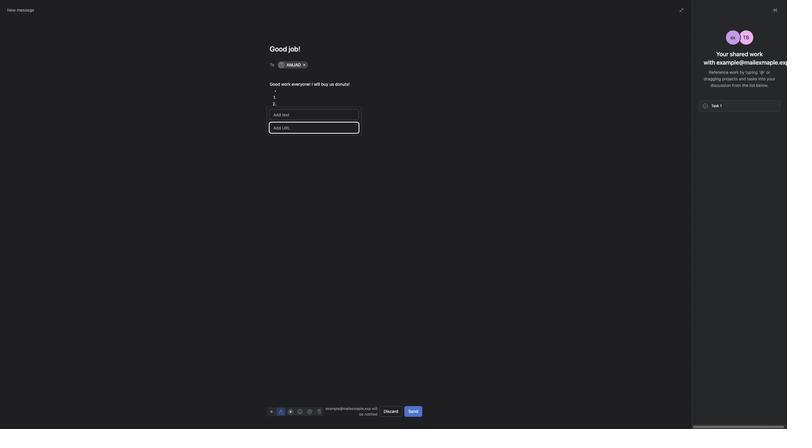 Task type: vqa. For each thing, say whether or not it's contained in the screenshot.
At risk
yes



Task type: locate. For each thing, give the bounding box(es) containing it.
us
[[329, 82, 334, 87]]

from
[[732, 83, 741, 88]]

message right new
[[17, 7, 34, 13]]

tyler black link for project created
[[683, 248, 705, 253]]

1 vertical spatial work
[[730, 70, 739, 75]]

0 vertical spatial is
[[692, 82, 695, 87]]

1 horizontal spatial ex
[[731, 35, 736, 40]]

i inside document
[[312, 82, 313, 87]]

track is falling
[[681, 66, 713, 71]]

2 horizontal spatial and
[[739, 76, 746, 81]]

example@mailexmaple.exp up the be
[[326, 407, 371, 411]]

discussion
[[711, 83, 731, 88]]

1 vertical spatial message
[[696, 148, 716, 154]]

0 horizontal spatial and
[[287, 69, 294, 74]]

0 vertical spatial track
[[681, 66, 694, 71]]

0 vertical spatial send
[[683, 148, 695, 154]]

tyler up just
[[693, 100, 703, 105]]

close image
[[772, 8, 777, 13]]

1 horizontal spatial message
[[696, 148, 716, 154]]

and inside reference work by typing '@' or dragging projects and tasks into your discussion from the list below.
[[739, 76, 746, 81]]

of
[[715, 82, 719, 87]]

0 horizontal spatial will
[[314, 82, 320, 87]]

no
[[295, 69, 300, 74]]

0 horizontal spatial to
[[697, 89, 700, 94]]

let's
[[681, 89, 689, 94]]

to left members
[[717, 148, 722, 154]]

to right go on the right
[[697, 89, 700, 94]]

the
[[696, 82, 702, 87], [742, 83, 749, 88], [702, 89, 708, 94]]

0 horizontal spatial ex
[[693, 225, 697, 229]]

amjad
[[287, 62, 301, 67]]

donuts!
[[335, 82, 350, 87]]

notified
[[365, 413, 378, 417]]

0 vertical spatial example@mailexmaple.exp
[[702, 209, 762, 214]]

tyler black link up the now
[[693, 100, 715, 105]]

1 horizontal spatial work
[[730, 70, 739, 75]]

send
[[683, 148, 695, 154], [409, 409, 418, 414]]

tyler black link down the first
[[683, 193, 705, 199]]

work right good
[[281, 82, 291, 87]]

amjad cell
[[278, 61, 308, 69]]

1 vertical spatial track
[[683, 164, 696, 169]]

Add text text field
[[270, 109, 359, 120]]

work up the 'projects'
[[730, 70, 739, 75]]

ex
[[731, 35, 736, 40], [693, 225, 697, 229]]

1 horizontal spatial i
[[312, 82, 313, 87]]

1 vertical spatial i
[[312, 82, 313, 87]]

good
[[270, 82, 280, 87]]

the inside reference work by typing '@' or dragging projects and tasks into your discussion from the list below.
[[742, 83, 749, 88]]

tyler down "project created"
[[683, 248, 693, 253]]

0 horizontal spatial example@mailexmaple.exp
[[326, 407, 371, 411]]

now
[[701, 106, 708, 110]]

black
[[704, 100, 715, 105], [694, 171, 705, 176], [694, 193, 705, 199], [694, 248, 705, 253]]

1 vertical spatial send
[[409, 409, 418, 414]]

good work everyone! i will buy us donuts!
[[270, 82, 350, 87]]

1 horizontal spatial and
[[693, 209, 701, 214]]

tyler up the first
[[683, 171, 693, 176]]

0 horizontal spatial work
[[281, 82, 291, 87]]

work up with example@mailexmaple.exp
[[750, 51, 763, 58]]

1 vertical spatial example@mailexmaple.exp
[[326, 407, 371, 411]]

and down amjad
[[287, 69, 294, 74]]

Add URL text field
[[270, 123, 359, 133]]

tyler black link down track is falling button
[[683, 171, 705, 176]]

to
[[270, 62, 274, 67]]

0 vertical spatial to
[[697, 89, 700, 94]]

1 horizontal spatial will
[[372, 407, 378, 411]]

track for track is falling
[[681, 66, 694, 71]]

0 horizontal spatial message
[[17, 7, 34, 13]]

track for track is falling tyler black
[[683, 164, 696, 169]]

and
[[287, 69, 294, 74], [739, 76, 746, 81], [693, 209, 701, 214]]

i
[[259, 69, 260, 74], [312, 82, 313, 87]]

work
[[750, 51, 763, 58], [730, 70, 739, 75], [281, 82, 291, 87]]

summary
[[681, 75, 701, 80]]

will
[[314, 82, 320, 87], [372, 407, 378, 411]]

and up minutes
[[693, 209, 701, 214]]

send message to members
[[683, 148, 744, 154]]

new message
[[7, 7, 34, 13]]

track inside latest status update element
[[681, 66, 694, 71]]

2 vertical spatial work
[[281, 82, 291, 87]]

example@mailexmaple.exp
[[702, 209, 762, 214], [326, 407, 371, 411]]

the down origin
[[702, 89, 708, 94]]

work for good work everyone! i will buy us donuts!
[[281, 82, 291, 87]]

tyler
[[693, 100, 703, 105], [683, 171, 693, 176], [683, 193, 693, 199], [683, 248, 693, 253]]

close image
[[762, 420, 767, 425]]

first update button
[[683, 186, 731, 192]]

task
[[712, 104, 719, 108]]

1 vertical spatial is
[[697, 164, 700, 169]]

black down "project created"
[[694, 248, 705, 253]]

i right everyone!
[[312, 82, 313, 87]]

black inside tyler black just now
[[704, 100, 715, 105]]

0 horizontal spatial i
[[259, 69, 260, 74]]

track is falling button
[[683, 163, 723, 169]]

2 horizontal spatial work
[[750, 51, 763, 58]]

work inside edit message draft document
[[281, 82, 291, 87]]

joined
[[763, 209, 777, 214]]

is up go on the right
[[692, 82, 695, 87]]

is
[[692, 82, 695, 87], [697, 164, 700, 169]]

black down update
[[694, 193, 705, 199]]

i expect 100% and no less!
[[259, 69, 310, 74]]

at risk
[[676, 45, 693, 52]]

black inside project created tyler black
[[694, 248, 705, 253]]

tyler inside track is falling tyler black
[[683, 171, 693, 176]]

i left expect
[[259, 69, 260, 74]]

next
[[709, 89, 717, 94]]

the up we're
[[742, 83, 749, 88]]

message up 'falling'
[[696, 148, 716, 154]]

tyler black link down "project created"
[[683, 248, 705, 253]]

ex left tb
[[731, 35, 736, 40]]

dragging
[[704, 76, 721, 81]]

will up notified
[[372, 407, 378, 411]]

8
[[683, 216, 686, 221]]

buy
[[321, 82, 328, 87]]

example@mailexmaple.exp up ago
[[702, 209, 762, 214]]

send right discard
[[409, 409, 418, 414]]

ex down minutes
[[693, 225, 697, 229]]

your
[[717, 51, 729, 58]]

1 vertical spatial and
[[739, 76, 746, 81]]

send up track is falling button
[[683, 148, 695, 154]]

we're
[[739, 89, 750, 94]]

you and example@mailexmaple.exp joined button
[[683, 209, 777, 215]]

typing
[[746, 70, 758, 75]]

Add subject text field
[[263, 44, 429, 54]]

is left 'falling'
[[697, 164, 700, 169]]

track left 'falling'
[[683, 164, 696, 169]]

it's
[[743, 82, 749, 87]]

track
[[681, 66, 694, 71], [683, 164, 696, 169]]

0 vertical spatial i
[[259, 69, 260, 74]]

black down track is falling button
[[694, 171, 705, 176]]

is inside track is falling tyler black
[[697, 164, 700, 169]]

2 vertical spatial and
[[693, 209, 701, 214]]

latest status update element
[[676, 58, 780, 116]]

to
[[697, 89, 700, 94], [717, 148, 722, 154]]

0 vertical spatial and
[[287, 69, 294, 74]]

0 vertical spatial ex
[[731, 35, 736, 40]]

is falling
[[695, 66, 713, 71]]

message
[[17, 7, 34, 13], [696, 148, 716, 154]]

will left buy
[[314, 82, 320, 87]]

project roles
[[259, 121, 292, 128]]

0 vertical spatial message
[[17, 7, 34, 13]]

send inside send button
[[409, 409, 418, 414]]

1 vertical spatial to
[[717, 148, 722, 154]]

the left origin
[[696, 82, 702, 87]]

0 vertical spatial work
[[750, 51, 763, 58]]

edit message draft document
[[263, 81, 429, 107]]

by
[[740, 70, 745, 75]]

members
[[723, 148, 744, 154]]

track inside track is falling tyler black
[[683, 164, 696, 169]]

and up it's
[[739, 76, 746, 81]]

emoji image
[[298, 410, 302, 415]]

work inside reference work by typing '@' or dragging projects and tasks into your discussion from the list below.
[[730, 70, 739, 75]]

'@'
[[759, 70, 765, 75]]

1 horizontal spatial is
[[697, 164, 700, 169]]

track up summary
[[681, 66, 694, 71]]

first update tyler black
[[683, 186, 710, 199]]

or
[[767, 70, 770, 75]]

0 horizontal spatial is
[[692, 82, 695, 87]]

tyler down the first
[[683, 193, 693, 199]]

formatting image
[[279, 410, 283, 415]]

1 vertical spatial will
[[372, 407, 378, 411]]

1 horizontal spatial example@mailexmaple.exp
[[702, 209, 762, 214]]

0 horizontal spatial send
[[409, 409, 418, 414]]

tyler black link
[[693, 100, 715, 105], [683, 171, 705, 176], [683, 193, 705, 199], [683, 248, 705, 253]]

1 horizontal spatial send
[[683, 148, 695, 154]]

1 vertical spatial ex
[[693, 225, 697, 229]]

will inside edit message draft document
[[314, 82, 320, 87]]

0 vertical spatial will
[[314, 82, 320, 87]]

toolbar
[[267, 408, 315, 416]]

black up the now
[[704, 100, 715, 105]]



Task type: describe. For each thing, give the bounding box(es) containing it.
update
[[694, 186, 710, 192]]

example@mailexmaple.exp inside example@mailexmaple.exp will be notified
[[326, 407, 371, 411]]

will inside example@mailexmaple.exp will be notified
[[372, 407, 378, 411]]

at mention image
[[307, 410, 312, 415]]

to inside summary what is the origin of halloween? it's november, let's go to the next thing now, we're at risk!
[[697, 89, 700, 94]]

your shared work with example@mailexmaple.exp
[[704, 51, 787, 66]]

Project description title text field
[[255, 51, 319, 63]]

work for reference work by typing '@' or dragging projects and tasks into your discussion from the list below.
[[730, 70, 739, 75]]

and inside 'you and example@mailexmaple.exp joined 8 minutes ago'
[[693, 209, 701, 214]]

reference work by typing '@' or dragging projects and tasks into your discussion from the list below.
[[704, 70, 776, 88]]

0 likes. click to like this task image
[[768, 103, 773, 107]]

black inside track is falling tyler black
[[694, 171, 705, 176]]

everyone!
[[292, 82, 311, 87]]

reference
[[709, 70, 729, 75]]

example@mailexmaple.exp will be notified
[[326, 407, 378, 417]]

new
[[7, 7, 16, 13]]

be
[[359, 413, 364, 417]]

discard
[[384, 409, 398, 414]]

send for send message to members
[[683, 148, 695, 154]]

halloween?
[[720, 82, 742, 87]]

track is falling tyler black
[[683, 164, 715, 176]]

example@mailexmaple.exp inside 'you and example@mailexmaple.exp joined 8 minutes ago'
[[702, 209, 762, 214]]

projects
[[722, 76, 738, 81]]

tyler inside first update tyler black
[[683, 193, 693, 199]]

into
[[759, 76, 766, 81]]

insert an object image
[[270, 410, 273, 414]]

origin
[[703, 82, 714, 87]]

go
[[691, 89, 695, 94]]

tyler black link inside latest status update element
[[693, 100, 715, 105]]

1 horizontal spatial to
[[717, 148, 722, 154]]

at
[[751, 89, 754, 94]]

message for new
[[17, 7, 34, 13]]

work inside your shared work with example@mailexmaple.exp
[[750, 51, 763, 58]]

you and example@mailexmaple.exp joined 8 minutes ago
[[683, 209, 777, 221]]

you
[[683, 209, 692, 214]]

less!
[[301, 69, 310, 74]]

summary what is the origin of halloween? it's november, let's go to the next thing now, we're at risk!
[[681, 75, 772, 94]]

first
[[683, 186, 693, 192]]

hide sidebar image
[[8, 5, 13, 10]]

discard button
[[380, 407, 402, 417]]

with example@mailexmaple.exp
[[704, 59, 787, 66]]

falling
[[702, 164, 715, 169]]

what
[[681, 82, 691, 87]]

now,
[[729, 89, 738, 94]]

thing
[[718, 89, 728, 94]]

record a video image
[[288, 410, 293, 415]]

is inside summary what is the origin of halloween? it's november, let's go to the next thing now, we're at risk!
[[692, 82, 695, 87]]

november,
[[750, 82, 771, 87]]

tyler black link for track
[[683, 171, 705, 176]]

1
[[720, 104, 722, 108]]

your
[[767, 76, 776, 81]]

send button
[[405, 407, 422, 417]]

minimize image
[[679, 8, 684, 13]]

message for send
[[696, 148, 716, 154]]

expect
[[261, 69, 274, 74]]

amjad row
[[278, 61, 421, 70]]

task 1
[[712, 104, 722, 108]]

expand good job! image
[[752, 420, 757, 425]]

tasks
[[747, 76, 758, 81]]

good job!
[[699, 420, 718, 425]]

shared
[[730, 51, 749, 58]]

project created
[[683, 241, 717, 246]]

list
[[750, 83, 755, 88]]

100%
[[275, 69, 286, 74]]

tyler inside tyler black just now
[[693, 100, 703, 105]]

minutes
[[687, 216, 700, 221]]

below.
[[757, 83, 769, 88]]

tyler black just now
[[693, 100, 715, 110]]

send for send
[[409, 409, 418, 414]]

tb
[[743, 35, 749, 40]]

tyler black link for first
[[683, 193, 705, 199]]

project created tyler black
[[683, 241, 717, 253]]

risk!
[[756, 89, 764, 94]]

just
[[693, 106, 700, 110]]

black inside first update tyler black
[[694, 193, 705, 199]]

send message to members button
[[683, 148, 744, 154]]

ago
[[701, 216, 707, 221]]

tyler inside project created tyler black
[[683, 248, 693, 253]]



